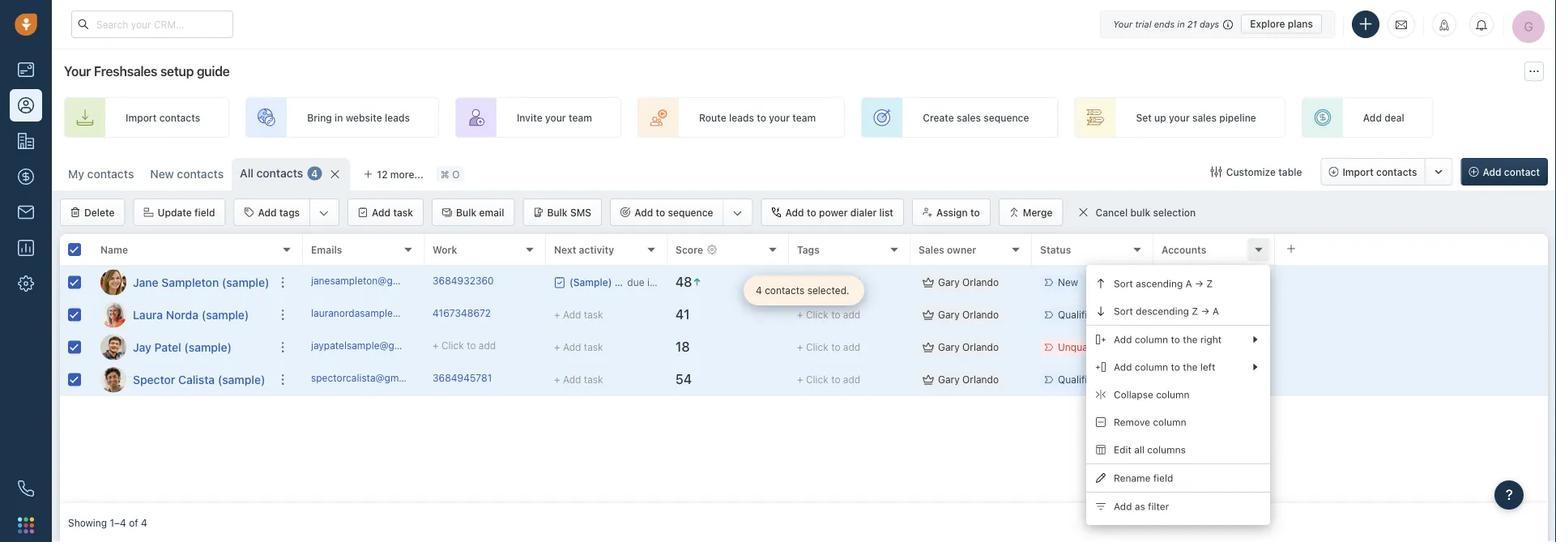 Task type: locate. For each thing, give the bounding box(es) containing it.
4 right the of
[[141, 517, 147, 528]]

update field button
[[133, 199, 226, 226]]

0 vertical spatial 4
[[311, 168, 318, 179]]

sales
[[919, 244, 945, 255]]

your left trial
[[1114, 19, 1133, 29]]

jay patel (sample) link
[[133, 339, 232, 355]]

update field
[[158, 207, 215, 218]]

edit all columns menu item
[[1087, 436, 1271, 464]]

bring in website leads link
[[246, 97, 439, 138]]

column down descending
[[1135, 334, 1169, 345]]

1 horizontal spatial 4
[[311, 168, 318, 179]]

j image
[[100, 269, 126, 295], [100, 334, 126, 360]]

add for add tags
[[258, 207, 277, 218]]

qualified up unqualified
[[1058, 309, 1099, 320]]

0 vertical spatial import contacts
[[126, 112, 200, 123]]

(sample) up right at the bottom
[[1207, 309, 1247, 320]]

import down add deal link
[[1343, 166, 1374, 177]]

3 orlando from the top
[[963, 342, 999, 353]]

rename
[[1114, 472, 1151, 484]]

columns
[[1148, 444, 1186, 455]]

days
[[1200, 19, 1220, 29]]

press space to deselect this row. row containing 18
[[303, 331, 1549, 364]]

1 horizontal spatial field
[[1154, 472, 1174, 484]]

2 your from the left
[[769, 112, 790, 123]]

container_wx8msf4aqz5i3rn1 image
[[1211, 166, 1223, 177], [554, 277, 566, 288], [923, 342, 934, 353], [923, 374, 934, 385]]

jaypatelsample@gmail.com
[[311, 340, 436, 351]]

delete
[[84, 207, 115, 218]]

task for 54
[[584, 374, 603, 385]]

sort for sort ascending a → z
[[1114, 278, 1134, 289]]

bulk inside button
[[456, 207, 477, 218]]

+ add task for 41
[[554, 309, 603, 321]]

menu
[[1087, 265, 1271, 525]]

add task
[[372, 207, 413, 218]]

2 cell from the top
[[1276, 299, 1549, 331]]

bulk inside "button"
[[547, 207, 568, 218]]

1 leads from the left
[[385, 112, 410, 123]]

import contacts inside button
[[1343, 166, 1418, 177]]

1 sales from the left
[[957, 112, 981, 123]]

1 row group from the left
[[60, 267, 303, 396]]

new up update
[[150, 167, 174, 181]]

add deal link
[[1302, 97, 1434, 138]]

qualified for 41
[[1058, 309, 1099, 320]]

field
[[195, 207, 215, 218], [1154, 472, 1174, 484]]

1 vertical spatial in
[[335, 112, 343, 123]]

4167348672
[[433, 307, 491, 319]]

explore
[[1251, 18, 1286, 30]]

0 horizontal spatial a
[[1186, 278, 1193, 289]]

1 + click to add from the top
[[798, 277, 861, 288]]

to inside add to sequence button
[[656, 207, 666, 218]]

1 vertical spatial new
[[1058, 277, 1079, 288]]

0 vertical spatial new
[[150, 167, 174, 181]]

list
[[880, 207, 894, 218]]

import contacts group
[[1321, 158, 1454, 186]]

bulk for bulk email
[[456, 207, 477, 218]]

1 vertical spatial container_wx8msf4aqz5i3rn1 image
[[923, 277, 934, 288]]

0 vertical spatial container_wx8msf4aqz5i3rn1 image
[[1078, 207, 1090, 218]]

0 horizontal spatial sales
[[957, 112, 981, 123]]

the for right
[[1183, 334, 1198, 345]]

0 vertical spatial the
[[1183, 334, 1198, 345]]

angle down image
[[319, 205, 329, 221], [733, 205, 743, 221]]

add for add column to the right
[[1114, 334, 1133, 345]]

sales
[[957, 112, 981, 123], [1193, 112, 1217, 123]]

1 horizontal spatial import
[[1343, 166, 1374, 177]]

add tags group
[[234, 199, 340, 226]]

4 right all contacts link
[[311, 168, 318, 179]]

field right update
[[195, 207, 215, 218]]

merge
[[1023, 207, 1053, 218]]

sequence
[[984, 112, 1030, 123], [668, 207, 714, 218]]

1 bulk from the left
[[456, 207, 477, 218]]

route leads to your team
[[699, 112, 816, 123]]

angle down image inside add to sequence group
[[733, 205, 743, 221]]

2 sales from the left
[[1193, 112, 1217, 123]]

selected.
[[808, 285, 850, 296]]

0 horizontal spatial team
[[569, 112, 592, 123]]

4 gary orlando from the top
[[939, 374, 999, 385]]

z right acme
[[1192, 305, 1199, 317]]

0 vertical spatial field
[[195, 207, 215, 218]]

cancel
[[1096, 207, 1128, 218]]

2 angle down image from the left
[[733, 205, 743, 221]]

new inside press space to deselect this row. row
[[1058, 277, 1079, 288]]

(sample) for e corp (sample)
[[1196, 342, 1236, 353]]

contacts down setup
[[159, 112, 200, 123]]

bulk sms
[[547, 207, 592, 218]]

3 gary orlando from the top
[[939, 342, 999, 353]]

0 vertical spatial import
[[126, 112, 157, 123]]

→ for z
[[1196, 278, 1204, 289]]

name
[[100, 244, 128, 255]]

1 angle down image from the left
[[319, 205, 329, 221]]

score
[[676, 244, 704, 255]]

1–4
[[110, 517, 126, 528]]

1 + add task from the top
[[554, 309, 603, 321]]

0 horizontal spatial angle down image
[[319, 205, 329, 221]]

add for add to sequence
[[635, 207, 653, 218]]

laura
[[133, 308, 163, 321]]

2 j image from the top
[[100, 334, 126, 360]]

1 vertical spatial sequence
[[668, 207, 714, 218]]

add for 41
[[844, 309, 861, 320]]

your right route
[[769, 112, 790, 123]]

l image
[[100, 302, 126, 328]]

1 vertical spatial sort
[[1114, 305, 1134, 317]]

0 vertical spatial sort
[[1114, 278, 1134, 289]]

bulk email button
[[432, 199, 515, 226]]

my contacts
[[68, 167, 134, 181]]

import inside button
[[1343, 166, 1374, 177]]

sequence right create
[[984, 112, 1030, 123]]

press space to deselect this row. row containing jane sampleton (sample)
[[60, 267, 303, 299]]

(sample) down the left
[[1208, 374, 1248, 385]]

import contacts down add deal
[[1343, 166, 1418, 177]]

qualified down unqualified
[[1058, 374, 1099, 385]]

task inside button
[[393, 207, 413, 218]]

acme
[[1162, 309, 1188, 320]]

to inside add to power dialer list button
[[807, 207, 817, 218]]

press space to deselect this row. row containing laura norda (sample)
[[60, 299, 303, 331]]

0 horizontal spatial field
[[195, 207, 215, 218]]

contacts down 'deal'
[[1377, 166, 1418, 177]]

name column header
[[92, 234, 303, 267]]

z inside sort ascending a → z menu item
[[1207, 278, 1214, 289]]

1 vertical spatial 4
[[756, 285, 762, 296]]

2 horizontal spatial your
[[1170, 112, 1190, 123]]

add tags button
[[235, 199, 310, 225]]

1 vertical spatial your
[[64, 64, 91, 79]]

container_wx8msf4aqz5i3rn1 image for qualified
[[923, 309, 934, 321]]

z inside sort descending z → a menu item
[[1192, 305, 1199, 317]]

z up acme inc (sample) link
[[1207, 278, 1214, 289]]

add inside button
[[635, 207, 653, 218]]

4 cell from the top
[[1276, 364, 1549, 396]]

leads right website
[[385, 112, 410, 123]]

1 horizontal spatial angle down image
[[733, 205, 743, 221]]

new
[[150, 167, 174, 181], [1058, 277, 1079, 288]]

your right up
[[1170, 112, 1190, 123]]

cell
[[1276, 267, 1549, 298], [1276, 299, 1549, 331], [1276, 331, 1549, 363], [1276, 364, 1549, 396]]

press space to deselect this row. row containing jay patel (sample)
[[60, 331, 303, 364]]

2 vertical spatial + add task
[[554, 374, 603, 385]]

grid
[[60, 233, 1549, 503]]

1 vertical spatial →
[[1202, 305, 1210, 317]]

0 horizontal spatial leads
[[385, 112, 410, 123]]

new down status
[[1058, 277, 1079, 288]]

spectorcalista@gmail.com
[[311, 372, 432, 384]]

unqualified
[[1058, 342, 1111, 353]]

0 horizontal spatial new
[[150, 167, 174, 181]]

1 your from the left
[[545, 112, 566, 123]]

add as filter
[[1114, 501, 1170, 512]]

import contacts for import contacts link
[[126, 112, 200, 123]]

column for add column to the right
[[1135, 334, 1169, 345]]

j image for jane sampleton (sample)
[[100, 269, 126, 295]]

import contacts
[[126, 112, 200, 123], [1343, 166, 1418, 177]]

column down the techcave
[[1157, 389, 1190, 400]]

(sample) up spector calista (sample)
[[184, 340, 232, 354]]

2 team from the left
[[793, 112, 816, 123]]

the left right at the bottom
[[1183, 334, 1198, 345]]

0 horizontal spatial import
[[126, 112, 157, 123]]

bulk for bulk sms
[[547, 207, 568, 218]]

column down 'e'
[[1135, 361, 1169, 373]]

3 gary from the top
[[939, 342, 960, 353]]

contacts inside button
[[1377, 166, 1418, 177]]

+ click to add for 54
[[798, 374, 861, 385]]

add for 18
[[844, 342, 861, 353]]

0 horizontal spatial in
[[335, 112, 343, 123]]

1 qualified from the top
[[1058, 309, 1099, 320]]

z
[[1207, 278, 1214, 289], [1192, 305, 1199, 317]]

2 orlando from the top
[[963, 309, 999, 320]]

column up the columns
[[1154, 417, 1187, 428]]

2 bulk from the left
[[547, 207, 568, 218]]

laura norda (sample)
[[133, 308, 249, 321]]

1 horizontal spatial leads
[[729, 112, 755, 123]]

janesampleton@gmail.com
[[311, 275, 434, 286]]

2 horizontal spatial 4
[[756, 285, 762, 296]]

showing 1–4 of 4
[[68, 517, 147, 528]]

bulk left 'sms'
[[547, 207, 568, 218]]

4 gary from the top
[[939, 374, 960, 385]]

angle down image inside add tags group
[[319, 205, 329, 221]]

0 vertical spatial z
[[1207, 278, 1214, 289]]

+ add task for 54
[[554, 374, 603, 385]]

edit
[[1114, 444, 1132, 455]]

3 + add task from the top
[[554, 374, 603, 385]]

1 vertical spatial j image
[[100, 334, 126, 360]]

angle down image right add to sequence
[[733, 205, 743, 221]]

j image left jay
[[100, 334, 126, 360]]

0 horizontal spatial bulk
[[456, 207, 477, 218]]

sort inside sort descending z → a menu item
[[1114, 305, 1134, 317]]

sort
[[1114, 278, 1134, 289], [1114, 305, 1134, 317]]

0 vertical spatial sequence
[[984, 112, 1030, 123]]

18
[[676, 339, 690, 355]]

task
[[393, 207, 413, 218], [584, 309, 603, 321], [584, 342, 603, 353], [584, 374, 603, 385]]

import down your freshsales setup guide
[[126, 112, 157, 123]]

pipeline
[[1220, 112, 1257, 123]]

2 gary orlando from the top
[[939, 309, 999, 320]]

1 horizontal spatial sales
[[1193, 112, 1217, 123]]

import contacts down setup
[[126, 112, 200, 123]]

calista
[[178, 373, 215, 386]]

in left 21
[[1178, 19, 1185, 29]]

1 j image from the top
[[100, 269, 126, 295]]

bulk left 'email' at top
[[456, 207, 477, 218]]

+ click to add for 41
[[798, 309, 861, 320]]

accounts
[[1162, 244, 1207, 255]]

emails
[[311, 244, 342, 255]]

press space to deselect this row. row containing 41
[[303, 299, 1549, 331]]

⌘ o
[[441, 169, 460, 180]]

widgetz.io (sample)
[[1162, 277, 1254, 288]]

1 horizontal spatial in
[[1178, 19, 1185, 29]]

sort inside sort ascending a → z menu item
[[1114, 278, 1134, 289]]

2 vertical spatial 4
[[141, 517, 147, 528]]

1 horizontal spatial your
[[769, 112, 790, 123]]

1 vertical spatial + add task
[[554, 342, 603, 353]]

import contacts for "import contacts" button
[[1343, 166, 1418, 177]]

e
[[1162, 342, 1168, 353]]

2 vertical spatial container_wx8msf4aqz5i3rn1 image
[[923, 309, 934, 321]]

1 horizontal spatial bulk
[[547, 207, 568, 218]]

the
[[1183, 334, 1198, 345], [1183, 361, 1198, 373]]

power
[[819, 207, 848, 218]]

bulk
[[1131, 207, 1151, 218]]

0 vertical spatial →
[[1196, 278, 1204, 289]]

0 vertical spatial qualified
[[1058, 309, 1099, 320]]

jay patel (sample)
[[133, 340, 232, 354]]

(sample) up the left
[[1196, 342, 1236, 353]]

field inside button
[[195, 207, 215, 218]]

1 sort from the top
[[1114, 278, 1134, 289]]

1 horizontal spatial sequence
[[984, 112, 1030, 123]]

sort descending z → a menu item
[[1087, 297, 1271, 325]]

your right invite
[[545, 112, 566, 123]]

e corp (sample)
[[1162, 342, 1236, 353]]

edit all columns
[[1114, 444, 1186, 455]]

column for remove column
[[1154, 417, 1187, 428]]

3 cell from the top
[[1276, 331, 1549, 363]]

0 horizontal spatial sequence
[[668, 207, 714, 218]]

1 horizontal spatial team
[[793, 112, 816, 123]]

widgetz.io (sample) link
[[1162, 277, 1254, 288]]

⌘
[[441, 169, 450, 180]]

field inside menu item
[[1154, 472, 1174, 484]]

0 horizontal spatial your
[[545, 112, 566, 123]]

column
[[1135, 334, 1169, 345], [1135, 361, 1169, 373], [1157, 389, 1190, 400], [1154, 417, 1187, 428]]

contacts left selected.
[[765, 285, 805, 296]]

sales right create
[[957, 112, 981, 123]]

1 vertical spatial a
[[1213, 305, 1220, 317]]

1 horizontal spatial your
[[1114, 19, 1133, 29]]

the up the techcave
[[1183, 361, 1198, 373]]

1 horizontal spatial z
[[1207, 278, 1214, 289]]

techcave (sample) link
[[1162, 374, 1248, 385]]

1 horizontal spatial new
[[1058, 277, 1079, 288]]

3 your from the left
[[1170, 112, 1190, 123]]

guide
[[197, 64, 230, 79]]

qualified for 54
[[1058, 374, 1099, 385]]

1 cell from the top
[[1276, 267, 1549, 298]]

angle down image right tags
[[319, 205, 329, 221]]

deal
[[1385, 112, 1405, 123]]

contacts inside grid
[[765, 285, 805, 296]]

add contact button
[[1462, 158, 1549, 186]]

your
[[1114, 19, 1133, 29], [64, 64, 91, 79]]

add for add deal
[[1364, 112, 1383, 123]]

sequence inside button
[[668, 207, 714, 218]]

0 vertical spatial your
[[1114, 19, 1133, 29]]

0 horizontal spatial your
[[64, 64, 91, 79]]

row group
[[60, 267, 303, 396], [303, 267, 1549, 396]]

2 sort from the top
[[1114, 305, 1134, 317]]

add inside menu item
[[1114, 501, 1133, 512]]

email image
[[1396, 18, 1408, 31]]

sales left pipeline
[[1193, 112, 1217, 123]]

4 orlando from the top
[[963, 374, 999, 385]]

sort ascending a → z menu item
[[1087, 270, 1271, 297]]

→ up inc
[[1196, 278, 1204, 289]]

click for 54
[[806, 374, 829, 385]]

sort left ascending
[[1114, 278, 1134, 289]]

4 inside grid
[[756, 285, 762, 296]]

name row
[[60, 234, 303, 267]]

sequence up score
[[668, 207, 714, 218]]

2 + add task from the top
[[554, 342, 603, 353]]

j image left jane
[[100, 269, 126, 295]]

filter
[[1149, 501, 1170, 512]]

1 horizontal spatial a
[[1213, 305, 1220, 317]]

1 the from the top
[[1183, 334, 1198, 345]]

new for new
[[1058, 277, 1079, 288]]

add for add column to the left
[[1114, 361, 1133, 373]]

1 vertical spatial z
[[1192, 305, 1199, 317]]

0 horizontal spatial import contacts
[[126, 112, 200, 123]]

s image
[[100, 367, 126, 393]]

2 gary from the top
[[939, 309, 960, 320]]

descending
[[1136, 305, 1190, 317]]

0 vertical spatial j image
[[100, 269, 126, 295]]

→ down widgetz.io (sample) link
[[1202, 305, 1210, 317]]

orlando for 54
[[963, 374, 999, 385]]

gary for 41
[[939, 309, 960, 320]]

0 vertical spatial + add task
[[554, 309, 603, 321]]

add for add as filter
[[1114, 501, 1133, 512]]

import contacts link
[[64, 97, 229, 138]]

1 vertical spatial the
[[1183, 361, 1198, 373]]

2 + click to add from the top
[[798, 309, 861, 320]]

2 the from the top
[[1183, 361, 1198, 373]]

2 row group from the left
[[303, 267, 1549, 396]]

add as filter menu item
[[1087, 493, 1271, 520]]

2 leads from the left
[[729, 112, 755, 123]]

0 vertical spatial in
[[1178, 19, 1185, 29]]

1 horizontal spatial import contacts
[[1343, 166, 1418, 177]]

3 + click to add from the top
[[798, 342, 861, 353]]

41
[[676, 307, 690, 322]]

4 + click to add from the top
[[798, 374, 861, 385]]

(sample) down jane sampleton (sample) link
[[202, 308, 249, 321]]

your left freshsales
[[64, 64, 91, 79]]

assign to button
[[913, 199, 991, 226]]

Search your CRM... text field
[[71, 11, 233, 38]]

container_wx8msf4aqz5i3rn1 image for new
[[923, 277, 934, 288]]

(sample) for jane sampleton (sample)
[[222, 276, 269, 289]]

sort left descending
[[1114, 305, 1134, 317]]

new for new contacts
[[150, 167, 174, 181]]

explore plans
[[1251, 18, 1314, 30]]

in right bring
[[335, 112, 343, 123]]

4 left selected.
[[756, 285, 762, 296]]

ascending
[[1136, 278, 1184, 289]]

press space to deselect this row. row
[[60, 267, 303, 299], [303, 267, 1549, 299], [60, 299, 303, 331], [303, 299, 1549, 331], [60, 331, 303, 364], [303, 331, 1549, 364], [60, 364, 303, 396], [303, 364, 1549, 396]]

1 vertical spatial field
[[1154, 472, 1174, 484]]

1 vertical spatial import contacts
[[1343, 166, 1418, 177]]

1 vertical spatial qualified
[[1058, 374, 1099, 385]]

jane sampleton (sample)
[[133, 276, 269, 289]]

(sample)
[[222, 276, 269, 289], [1214, 277, 1254, 288], [202, 308, 249, 321], [1207, 309, 1247, 320], [184, 340, 232, 354], [1196, 342, 1236, 353], [218, 373, 265, 386], [1208, 374, 1248, 385]]

spector calista (sample) link
[[133, 372, 265, 388]]

2 qualified from the top
[[1058, 374, 1099, 385]]

gary for 18
[[939, 342, 960, 353]]

assign
[[937, 207, 968, 218]]

leads right route
[[729, 112, 755, 123]]

e corp (sample) link
[[1162, 342, 1236, 353]]

add for add contact
[[1484, 166, 1502, 177]]

your for your freshsales setup guide
[[64, 64, 91, 79]]

1 vertical spatial import
[[1343, 166, 1374, 177]]

(sample) right sampleton
[[222, 276, 269, 289]]

freshworks switcher image
[[18, 517, 34, 534]]

(sample) right calista
[[218, 373, 265, 386]]

container_wx8msf4aqz5i3rn1 image
[[1078, 207, 1090, 218], [923, 277, 934, 288], [923, 309, 934, 321]]

0 horizontal spatial 4
[[141, 517, 147, 528]]

0 horizontal spatial z
[[1192, 305, 1199, 317]]

bulk sms button
[[523, 199, 602, 226]]

to inside route leads to your team link
[[757, 112, 767, 123]]

customize
[[1227, 166, 1277, 177]]

invite your team
[[517, 112, 592, 123]]

field down the columns
[[1154, 472, 1174, 484]]



Task type: vqa. For each thing, say whether or not it's contained in the screenshot.
4167348672 link
yes



Task type: describe. For each thing, give the bounding box(es) containing it.
spectorcalista@gmail.com link
[[311, 371, 432, 388]]

press space to deselect this row. row containing spector calista (sample)
[[60, 364, 303, 396]]

contacts right all
[[257, 167, 303, 180]]

column for add column to the left
[[1135, 361, 1169, 373]]

press space to deselect this row. row containing 54
[[303, 364, 1549, 396]]

create
[[923, 112, 955, 123]]

add for add task
[[372, 207, 391, 218]]

import for import contacts link
[[126, 112, 157, 123]]

row group containing jane sampleton (sample)
[[60, 267, 303, 396]]

cell for 41
[[1276, 299, 1549, 331]]

email
[[479, 207, 504, 218]]

techcave (sample)
[[1162, 374, 1248, 385]]

bring in website leads
[[307, 112, 410, 123]]

status
[[1041, 244, 1072, 255]]

(sample) for laura norda (sample)
[[202, 308, 249, 321]]

→ for a
[[1202, 305, 1210, 317]]

contact
[[1505, 166, 1541, 177]]

3684932360 link
[[433, 274, 494, 291]]

1 gary orlando from the top
[[939, 277, 999, 288]]

trial
[[1136, 19, 1152, 29]]

add column to the left
[[1114, 361, 1216, 373]]

your trial ends in 21 days
[[1114, 19, 1220, 29]]

3684945781 link
[[433, 371, 492, 388]]

inc
[[1191, 309, 1204, 320]]

remove column menu item
[[1087, 408, 1271, 436]]

1 orlando from the top
[[963, 277, 999, 288]]

sort for sort descending z → a
[[1114, 305, 1134, 317]]

showing
[[68, 517, 107, 528]]

gary for 54
[[939, 374, 960, 385]]

task for 18
[[584, 342, 603, 353]]

new contacts
[[150, 167, 224, 181]]

add to power dialer list button
[[762, 199, 904, 226]]

field for rename field
[[1154, 472, 1174, 484]]

cell for 18
[[1276, 331, 1549, 363]]

orlando for 41
[[963, 309, 999, 320]]

tags
[[798, 244, 820, 255]]

my
[[68, 167, 84, 181]]

o
[[452, 169, 460, 180]]

add tags
[[258, 207, 300, 218]]

bring
[[307, 112, 332, 123]]

menu containing sort ascending a → z
[[1087, 265, 1271, 525]]

sort ascending a → z
[[1114, 278, 1214, 289]]

spectorcalista@gmail.com 3684945781
[[311, 372, 492, 384]]

jay
[[133, 340, 151, 354]]

3684932360
[[433, 275, 494, 286]]

of
[[129, 517, 138, 528]]

sampleton
[[162, 276, 219, 289]]

(sample) up acme inc (sample) at the right bottom
[[1214, 277, 1254, 288]]

orlando for 18
[[963, 342, 999, 353]]

all contacts 4
[[240, 167, 318, 180]]

widgetz.io
[[1162, 277, 1211, 288]]

4167348672 link
[[433, 306, 491, 323]]

next activity
[[554, 244, 615, 255]]

21
[[1188, 19, 1198, 29]]

add column to the right
[[1114, 334, 1222, 345]]

work
[[433, 244, 458, 255]]

row group containing 48
[[303, 267, 1549, 396]]

column for collapse column
[[1157, 389, 1190, 400]]

angle down image for add to sequence
[[733, 205, 743, 221]]

click for 18
[[806, 342, 829, 353]]

gary orlando for 41
[[939, 309, 999, 320]]

gary orlando for 18
[[939, 342, 999, 353]]

all contacts link
[[240, 165, 303, 182]]

route leads to your team link
[[638, 97, 845, 138]]

your freshsales setup guide
[[64, 64, 230, 79]]

set
[[1137, 112, 1152, 123]]

patel
[[154, 340, 181, 354]]

j image for jay patel (sample)
[[100, 334, 126, 360]]

customize table button
[[1201, 158, 1313, 186]]

container_wx8msf4aqz5i3rn1 image inside customize table button
[[1211, 166, 1223, 177]]

(sample) for spector calista (sample)
[[218, 373, 265, 386]]

collapse column menu item
[[1087, 381, 1271, 408]]

import contacts button
[[1321, 158, 1426, 186]]

add task button
[[348, 199, 424, 226]]

add for add to power dialer list
[[786, 207, 805, 218]]

all
[[240, 167, 254, 180]]

the for left
[[1183, 361, 1198, 373]]

rename field menu item
[[1087, 464, 1271, 492]]

tags
[[279, 207, 300, 218]]

techcave
[[1162, 374, 1205, 385]]

add to sequence group
[[610, 199, 753, 226]]

12 more... button
[[354, 163, 433, 186]]

add deal
[[1364, 112, 1405, 123]]

contacts up update field
[[177, 167, 224, 181]]

gary orlando for 54
[[939, 374, 999, 385]]

click for 41
[[806, 309, 829, 320]]

add to sequence button
[[611, 199, 723, 225]]

your for your trial ends in 21 days
[[1114, 19, 1133, 29]]

4 inside all contacts 4
[[311, 168, 318, 179]]

to inside assign to button
[[971, 207, 980, 218]]

merge button
[[999, 199, 1064, 226]]

as
[[1135, 501, 1146, 512]]

task for 41
[[584, 309, 603, 321]]

phone element
[[10, 473, 42, 505]]

(sample) for jay patel (sample)
[[184, 340, 232, 354]]

table
[[1279, 166, 1303, 177]]

cell for 54
[[1276, 364, 1549, 396]]

janesampleton@gmail.com link
[[311, 274, 434, 291]]

add for 54
[[844, 374, 861, 385]]

invite your team link
[[455, 97, 622, 138]]

acme inc (sample) link
[[1162, 309, 1247, 320]]

press space to deselect this row. row containing 48
[[303, 267, 1549, 299]]

phone image
[[18, 481, 34, 497]]

explore plans link
[[1242, 14, 1323, 34]]

jane sampleton (sample) link
[[133, 274, 269, 291]]

owner
[[947, 244, 977, 255]]

bulk email
[[456, 207, 504, 218]]

jaypatelsample@gmail.com + click to add
[[311, 340, 496, 351]]

set up your sales pipeline
[[1137, 112, 1257, 123]]

1 team from the left
[[569, 112, 592, 123]]

activity
[[579, 244, 615, 255]]

add to power dialer list
[[786, 207, 894, 218]]

import for "import contacts" button
[[1343, 166, 1374, 177]]

contacts right my
[[87, 167, 134, 181]]

sequence for create sales sequence
[[984, 112, 1030, 123]]

create sales sequence
[[923, 112, 1030, 123]]

grid containing 48
[[60, 233, 1549, 503]]

sequence for add to sequence
[[668, 207, 714, 218]]

norda
[[166, 308, 199, 321]]

janesampleton@gmail.com 3684932360
[[311, 275, 494, 286]]

(sample) for acme inc (sample)
[[1207, 309, 1247, 320]]

angle down image for add tags
[[319, 205, 329, 221]]

0 vertical spatial a
[[1186, 278, 1193, 289]]

selection
[[1154, 207, 1196, 218]]

rename field
[[1114, 472, 1174, 484]]

+ click to add for 18
[[798, 342, 861, 353]]

+ add task for 18
[[554, 342, 603, 353]]

all
[[1135, 444, 1145, 455]]

3684945781
[[433, 372, 492, 384]]

4 contacts selected.
[[756, 285, 850, 296]]

up
[[1155, 112, 1167, 123]]

ends
[[1155, 19, 1175, 29]]

48
[[676, 274, 693, 290]]

1 gary from the top
[[939, 277, 960, 288]]

create sales sequence link
[[862, 97, 1059, 138]]

remove
[[1114, 417, 1151, 428]]

field for update field
[[195, 207, 215, 218]]

laura norda (sample) link
[[133, 307, 249, 323]]

next
[[554, 244, 577, 255]]

jaypatelsample@gmail.com link
[[311, 339, 436, 356]]

freshsales
[[94, 64, 157, 79]]

in inside bring in website leads link
[[335, 112, 343, 123]]



